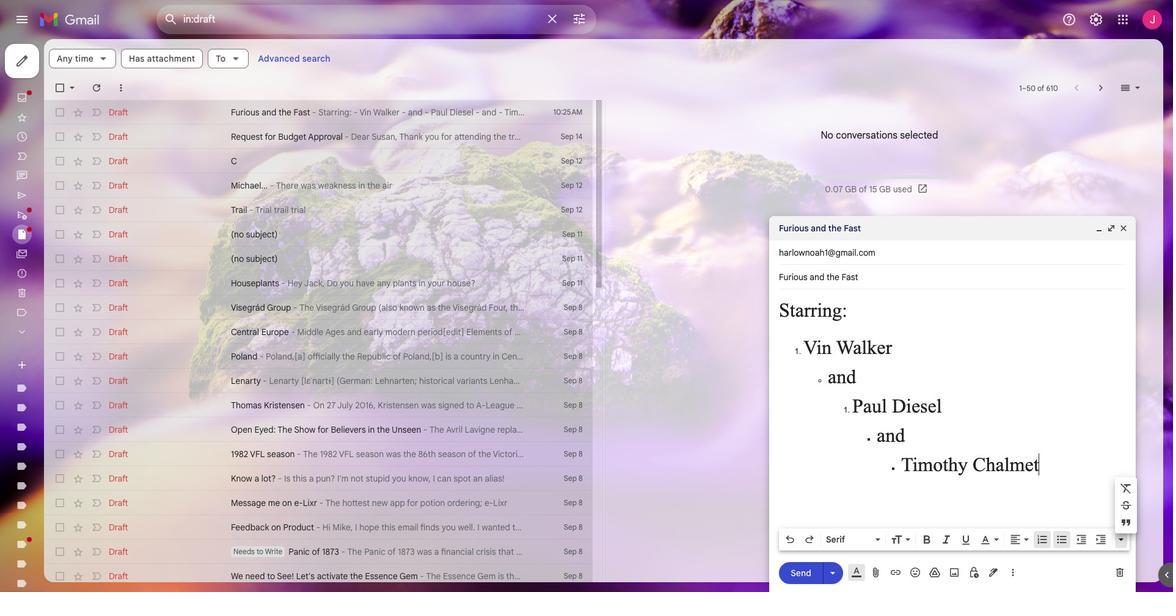 Task type: describe. For each thing, give the bounding box(es) containing it.
has attachment
[[129, 53, 195, 64]]

program policies link
[[880, 547, 936, 556]]

paul inside message body "text field"
[[853, 396, 888, 418]]

the up request for budget approval -
[[279, 107, 292, 118]]

1 row from the top
[[44, 100, 593, 125]]

starring: inside no conversations selected main content
[[319, 107, 352, 118]]

spot
[[454, 474, 471, 485]]

new
[[372, 498, 388, 509]]

6 draft from the top
[[109, 229, 128, 240]]

sep for michael... - there was weakness in the air
[[561, 181, 574, 190]]

quote ‪(⌘⇧9)‬ image
[[1121, 517, 1133, 529]]

terms
[[824, 547, 844, 556]]

1 horizontal spatial to
[[267, 572, 275, 583]]

believers
[[331, 425, 366, 436]]

7 draft from the top
[[109, 254, 128, 265]]

discard draft ‪(⌘⇧d)‬ image
[[1114, 567, 1127, 580]]

subject) for sixth 'row' from the top
[[246, 229, 278, 240]]

paul inside 'row'
[[431, 107, 448, 118]]

8 for message me on e-lixr - the hottest new app for potion ordering; e-lixr
[[579, 499, 583, 508]]

not
[[351, 474, 364, 485]]

20 row from the top
[[44, 565, 593, 589]]

diesel inside no conversations selected main content
[[450, 107, 474, 118]]

there
[[276, 180, 299, 191]]

potion
[[420, 498, 445, 509]]

we need to see! let's activate the essence gem -
[[231, 572, 426, 583]]

draft for thomas kristensen -
[[109, 400, 128, 411]]

draft for lenarty -
[[109, 376, 128, 387]]

sep for poland -
[[564, 352, 577, 361]]

ordering;
[[448, 498, 483, 509]]

main menu image
[[15, 12, 29, 27]]

3
[[893, 522, 897, 531]]

thomas kristensen -
[[231, 400, 313, 411]]

2 lixr from the left
[[494, 498, 508, 509]]

advanced search
[[258, 53, 331, 64]]

any time
[[57, 53, 94, 64]]

12 row from the top
[[44, 369, 593, 394]]

draft for we need to see! let's activate the essence gem -
[[109, 572, 128, 583]]

sep for feedback on product -
[[564, 523, 577, 532]]

1 vertical spatial on
[[271, 523, 281, 534]]

4 row from the top
[[44, 174, 593, 198]]

this
[[293, 474, 307, 485]]

sep for lenarty -
[[564, 377, 577, 386]]

needs
[[234, 548, 255, 557]]

draft for visegrád group -
[[109, 303, 128, 314]]

poland
[[231, 352, 258, 363]]

clear search image
[[540, 7, 565, 31]]

trail
[[231, 205, 247, 216]]

sep for request for budget approval -
[[561, 132, 574, 141]]

1 50 of 610
[[1020, 83, 1059, 93]]

support image
[[1062, 12, 1077, 27]]

houseplants
[[231, 278, 279, 289]]

draft for know a lot? - is this a pun? i'm not stupid you know, i can spot an alias!
[[109, 474, 128, 485]]

remove formatting ‪(⌘\)‬ image
[[1121, 483, 1133, 495]]

central europe -
[[231, 327, 297, 338]]

3 row from the top
[[44, 149, 593, 174]]

8 for feedback on product -
[[579, 523, 583, 532]]

kristensen
[[264, 400, 305, 411]]

feedback on product -
[[231, 523, 323, 534]]

0.07 gb of 15 gb used
[[825, 184, 913, 195]]

starring: inside message body "text field"
[[779, 300, 853, 322]]

17 row from the top
[[44, 491, 593, 516]]

message
[[231, 498, 266, 509]]

weakness
[[318, 180, 356, 191]]

more options image
[[1010, 567, 1017, 580]]

Message Body text field
[[779, 296, 1127, 526]]

vin inside 'row'
[[360, 107, 372, 118]]

8 for visegrád group -
[[579, 303, 583, 312]]

older image
[[1095, 82, 1108, 94]]

2 11 from the top
[[577, 254, 583, 263]]

sep for know a lot? - is this a pun? i'm not stupid you know, i can spot an alias!
[[564, 474, 577, 484]]

sep 8 for we need to see! let's activate the essence gem -
[[564, 572, 583, 581]]

sep 8 for thomas kristensen -
[[564, 401, 583, 410]]

any
[[377, 278, 391, 289]]

18 row from the top
[[44, 516, 593, 540]]

draft for central europe -
[[109, 327, 128, 338]]

furious and the fast - starring: - vin walker - and - paul diesel - and - timothy chalmet
[[231, 107, 570, 118]]

11 sep 8 from the top
[[564, 548, 583, 557]]

unseen
[[392, 425, 421, 436]]

furious and the fast dialog
[[770, 216, 1136, 593]]

8 for central europe -
[[579, 328, 583, 337]]

(no subject) link for 7th 'row'
[[231, 253, 525, 265]]

terms link
[[824, 547, 844, 556]]

advanced search button
[[253, 48, 336, 70]]

8 for know a lot? - is this a pun? i'm not stupid you know, i can spot an alias!
[[579, 474, 583, 484]]

i
[[433, 474, 435, 485]]

poland -
[[231, 352, 266, 363]]

draft for furious and the fast - starring: - vin walker - and - paul diesel - and - timothy chalmet
[[109, 107, 128, 118]]

1982 vfl season -
[[231, 449, 303, 460]]

jack,
[[304, 278, 325, 289]]

12 for trail - trial trail trial
[[576, 205, 583, 215]]

send button
[[779, 563, 823, 585]]

your
[[428, 278, 445, 289]]

sep 8 for visegrád group -
[[564, 303, 583, 312]]

sep for houseplants - hey jack, do you have any plants in your house?
[[563, 279, 576, 288]]

product
[[283, 523, 314, 534]]

sep 8 for open eyed: the show for believers in the unseen -
[[564, 425, 583, 435]]

1 (no subject) from the top
[[231, 229, 278, 240]]

details
[[869, 534, 891, 543]]

thomas
[[231, 400, 262, 411]]

serif option
[[824, 534, 874, 547]]

vfl
[[250, 449, 265, 460]]

sep 11 for 13th 'row' from the bottom of the no conversations selected main content
[[563, 279, 583, 288]]

draft for feedback on product -
[[109, 523, 128, 534]]

sep for 1982 vfl season -
[[564, 450, 577, 459]]

draft for houseplants - hey jack, do you have any plants in your house?
[[109, 278, 128, 289]]

hey
[[288, 278, 303, 289]]

sep 8 for lenarty -
[[564, 377, 583, 386]]

let's
[[296, 572, 315, 583]]

bold ‪(⌘b)‬ image
[[921, 534, 933, 547]]

draft for trail - trial trail trial
[[109, 205, 128, 216]]

sep for visegrád group -
[[564, 303, 577, 312]]

15 row from the top
[[44, 443, 593, 467]]

paul diesel
[[853, 396, 942, 418]]

vin inside message body "text field"
[[804, 337, 832, 359]]

houseplants - hey jack, do you have any plants in your house?
[[231, 278, 476, 289]]

19 row from the top
[[44, 540, 593, 565]]

pun?
[[316, 474, 335, 485]]

sep for message me on e-lixr - the hottest new app for potion ordering; e-lixr
[[564, 499, 577, 508]]

insert signature image
[[988, 567, 1000, 580]]

the left "unseen"
[[377, 425, 390, 436]]

2 row from the top
[[44, 125, 593, 149]]

(no for sixth 'row' from the top
[[231, 229, 244, 240]]

serif
[[826, 535, 846, 546]]

hottest
[[342, 498, 370, 509]]

me
[[268, 498, 280, 509]]

furious for furious and the fast
[[779, 223, 809, 234]]

2 gb from the left
[[880, 184, 891, 195]]

no conversations selected
[[821, 130, 939, 142]]

chalmet inside no conversations selected main content
[[538, 107, 570, 118]]

essence
[[365, 572, 398, 583]]

write
[[265, 548, 283, 557]]

no
[[821, 130, 834, 142]]

2 a from the left
[[309, 474, 314, 485]]

walker inside no conversations selected main content
[[373, 107, 400, 118]]

2 horizontal spatial in
[[419, 278, 426, 289]]

sep 11 for 7th 'row'
[[563, 254, 583, 263]]

19 draft from the top
[[109, 547, 128, 558]]

10:25 am
[[554, 108, 583, 117]]

vin walker
[[804, 337, 897, 359]]

8 for we need to see! let's activate the essence gem -
[[579, 572, 583, 581]]

europe
[[261, 327, 289, 338]]

8 for lenarty -
[[579, 377, 583, 386]]

ago
[[927, 522, 940, 531]]

any time button
[[49, 49, 116, 68]]

1 e- from the left
[[294, 498, 303, 509]]

eyed:
[[255, 425, 276, 436]]

sep for we need to see! let's activate the essence gem -
[[564, 572, 577, 581]]

50
[[1027, 83, 1036, 93]]

lot?
[[262, 474, 276, 485]]

policies
[[910, 547, 936, 556]]

is
[[284, 474, 291, 485]]

2 vertical spatial for
[[407, 498, 418, 509]]

know,
[[409, 474, 431, 485]]

trail - trial trail trial
[[231, 205, 306, 216]]

timothy inside and timothy chalmet
[[902, 454, 968, 476]]

sep 14
[[561, 132, 583, 141]]

Subject field
[[779, 271, 1127, 284]]

11 row from the top
[[44, 345, 593, 369]]

michael... - there was weakness in the air
[[231, 180, 392, 191]]

draft for request for budget approval -
[[109, 131, 128, 142]]

sep 12 for michael... - there was weakness in the air
[[561, 181, 583, 190]]

redo ‪(⌘y)‬ image
[[804, 534, 816, 547]]

strikethrough ‪(⌘⇧x)‬ image
[[1121, 500, 1133, 512]]

settings image
[[1089, 12, 1104, 27]]

close image
[[1119, 224, 1129, 234]]

time
[[75, 53, 94, 64]]

sep 11 for sixth 'row' from the top
[[563, 230, 583, 239]]

know a lot? - is this a pun? i'm not stupid you know, i can spot an alias!
[[231, 474, 505, 485]]

used
[[894, 184, 913, 195]]

7 row from the top
[[44, 247, 593, 271]]

1 12 from the top
[[576, 156, 583, 166]]

3 draft from the top
[[109, 156, 128, 167]]



Task type: locate. For each thing, give the bounding box(es) containing it.
trial
[[256, 205, 272, 216]]

None search field
[[156, 5, 597, 34]]

2 horizontal spatial of
[[1038, 83, 1045, 93]]

indent more ‪(⌘])‬ image
[[1095, 534, 1108, 547]]

walker inside message body "text field"
[[837, 337, 893, 359]]

refresh image
[[90, 82, 103, 94]]

on right "me"
[[282, 498, 292, 509]]

None checkbox
[[54, 82, 66, 94], [54, 106, 66, 119], [54, 131, 66, 143], [54, 180, 66, 192], [54, 326, 66, 339], [54, 351, 66, 363], [54, 400, 66, 412], [54, 424, 66, 436], [54, 547, 66, 559], [54, 82, 66, 94], [54, 106, 66, 119], [54, 131, 66, 143], [54, 180, 66, 192], [54, 326, 66, 339], [54, 351, 66, 363], [54, 400, 66, 412], [54, 424, 66, 436], [54, 547, 66, 559]]

chalmet inside and timothy chalmet
[[973, 454, 1040, 476]]

of left '15'
[[859, 184, 867, 195]]

fast for furious and the fast - starring: - vin walker - and - paul diesel - and - timothy chalmet
[[294, 107, 310, 118]]

the right activate
[[350, 572, 363, 583]]

trail
[[274, 205, 289, 216]]

10 sep 8 from the top
[[564, 523, 583, 532]]

0 vertical spatial fast
[[294, 107, 310, 118]]

sep for central europe -
[[564, 328, 577, 337]]

1 vertical spatial (no
[[231, 254, 244, 265]]

0 horizontal spatial on
[[271, 523, 281, 534]]

app
[[390, 498, 405, 509]]

c
[[231, 156, 237, 167]]

sep 12 for trail - trial trail trial
[[561, 205, 583, 215]]

0 horizontal spatial starring:
[[319, 107, 352, 118]]

italic ‪(⌘i)‬ image
[[941, 534, 953, 547]]

17 draft from the top
[[109, 498, 128, 509]]

more image
[[115, 82, 127, 94]]

know
[[231, 474, 252, 485]]

1 vertical spatial walker
[[837, 337, 893, 359]]

0 vertical spatial sep 12
[[561, 156, 583, 166]]

2 horizontal spatial for
[[407, 498, 418, 509]]

1 horizontal spatial lixr
[[494, 498, 508, 509]]

0 vertical spatial subject)
[[246, 229, 278, 240]]

0 horizontal spatial chalmet
[[538, 107, 570, 118]]

2 vertical spatial 12
[[576, 205, 583, 215]]

1 11 from the top
[[577, 230, 583, 239]]

0 horizontal spatial to
[[257, 548, 264, 557]]

1
[[1020, 83, 1023, 93]]

5 sep 8 from the top
[[564, 401, 583, 410]]

1 vertical spatial subject)
[[246, 254, 278, 265]]

fast
[[294, 107, 310, 118], [844, 223, 861, 234]]

was
[[301, 180, 316, 191]]

budget
[[278, 131, 306, 142]]

c link
[[231, 155, 525, 168]]

in right believers
[[368, 425, 375, 436]]

0 vertical spatial for
[[265, 131, 276, 142]]

draft for michael... - there was weakness in the air
[[109, 180, 128, 191]]

15
[[870, 184, 878, 195]]

0 horizontal spatial furious
[[231, 107, 260, 118]]

8 8 from the top
[[579, 474, 583, 484]]

0 horizontal spatial gb
[[845, 184, 857, 195]]

1 8 from the top
[[579, 303, 583, 312]]

timothy inside 'row'
[[505, 107, 536, 118]]

furious and the fast
[[779, 223, 861, 234]]

sep for thomas kristensen -
[[564, 401, 577, 410]]

of left 1873
[[312, 547, 320, 558]]

0 horizontal spatial diesel
[[450, 107, 474, 118]]

6 sep 8 from the top
[[564, 425, 583, 435]]

·
[[846, 547, 848, 556], [876, 547, 878, 556]]

fast for furious and the fast
[[844, 223, 861, 234]]

8 for poland -
[[579, 352, 583, 361]]

lixr down this
[[303, 498, 317, 509]]

the left air
[[367, 180, 380, 191]]

starring: up approval at left
[[319, 107, 352, 118]]

1 vertical spatial 11
[[577, 254, 583, 263]]

2 vertical spatial of
[[312, 547, 320, 558]]

1 vertical spatial for
[[318, 425, 329, 436]]

activity:
[[865, 522, 891, 531]]

open eyed: the show for believers in the unseen -
[[231, 425, 430, 436]]

(no subject) down trial
[[231, 229, 278, 240]]

0 vertical spatial walker
[[373, 107, 400, 118]]

0 horizontal spatial timothy
[[505, 107, 536, 118]]

3 sep 8 from the top
[[564, 352, 583, 361]]

1 · from the left
[[846, 547, 848, 556]]

0 vertical spatial (no
[[231, 229, 244, 240]]

8 for thomas kristensen -
[[579, 401, 583, 410]]

9 8 from the top
[[579, 499, 583, 508]]

1 vertical spatial starring:
[[779, 300, 853, 322]]

you right do
[[340, 278, 354, 289]]

10 row from the top
[[44, 320, 593, 345]]

and
[[262, 107, 277, 118], [408, 107, 423, 118], [482, 107, 497, 118], [811, 223, 827, 234], [828, 366, 861, 388], [877, 425, 905, 447]]

advanced search options image
[[567, 7, 592, 31]]

of right 50
[[1038, 83, 1045, 93]]

2 sep 11 from the top
[[563, 254, 583, 263]]

0 vertical spatial (no subject)
[[231, 229, 278, 240]]

subject) up houseplants
[[246, 254, 278, 265]]

0 vertical spatial starring:
[[319, 107, 352, 118]]

7 sep 8 from the top
[[564, 450, 583, 459]]

1 vertical spatial 12
[[576, 181, 583, 190]]

chalmet
[[538, 107, 570, 118], [973, 454, 1040, 476]]

4 draft from the top
[[109, 180, 128, 191]]

an
[[473, 474, 483, 485]]

6 row from the top
[[44, 223, 593, 247]]

gb right '15'
[[880, 184, 891, 195]]

2 draft from the top
[[109, 131, 128, 142]]

1 horizontal spatial in
[[368, 425, 375, 436]]

insert emoji ‪(⌘⇧2)‬ image
[[910, 567, 922, 580]]

1 horizontal spatial ·
[[876, 547, 878, 556]]

1 horizontal spatial a
[[309, 474, 314, 485]]

follow link to manage storage image
[[917, 183, 930, 196]]

draft for poland -
[[109, 352, 128, 363]]

i'm
[[337, 474, 349, 485]]

visegrád group -
[[231, 303, 300, 314]]

0 horizontal spatial fast
[[294, 107, 310, 118]]

2 vertical spatial 11
[[577, 279, 583, 288]]

paul
[[431, 107, 448, 118], [853, 396, 888, 418]]

0 vertical spatial timothy
[[505, 107, 536, 118]]

1 vertical spatial vin
[[804, 337, 832, 359]]

13 row from the top
[[44, 394, 593, 418]]

for right show
[[318, 425, 329, 436]]

1 draft from the top
[[109, 107, 128, 118]]

starring: up vin walker at the bottom right
[[779, 300, 853, 322]]

10 8 from the top
[[579, 523, 583, 532]]

1 horizontal spatial paul
[[853, 396, 888, 418]]

lenarty -
[[231, 376, 269, 387]]

sep 8
[[564, 303, 583, 312], [564, 328, 583, 337], [564, 352, 583, 361], [564, 377, 583, 386], [564, 401, 583, 410], [564, 425, 583, 435], [564, 450, 583, 459], [564, 474, 583, 484], [564, 499, 583, 508], [564, 523, 583, 532], [564, 548, 583, 557], [564, 572, 583, 581]]

of for 50
[[1038, 83, 1045, 93]]

1 gb from the left
[[845, 184, 857, 195]]

12 for michael... - there was weakness in the air
[[576, 181, 583, 190]]

you
[[340, 278, 354, 289], [392, 474, 406, 485]]

0 vertical spatial chalmet
[[538, 107, 570, 118]]

7 8 from the top
[[579, 450, 583, 459]]

Search mail text field
[[183, 13, 538, 26]]

minimize image
[[1095, 224, 1105, 234]]

1 vertical spatial paul
[[853, 396, 888, 418]]

1 horizontal spatial you
[[392, 474, 406, 485]]

1 vertical spatial of
[[859, 184, 867, 195]]

1 vertical spatial (no subject)
[[231, 254, 278, 265]]

to inside needs to write panic of 1873 -
[[257, 548, 264, 557]]

the right eyed:
[[278, 425, 292, 436]]

sep 8 for know a lot? - is this a pun? i'm not stupid you know, i can spot an alias!
[[564, 474, 583, 484]]

sep 12
[[561, 156, 583, 166], [561, 181, 583, 190], [561, 205, 583, 215]]

0 vertical spatial paul
[[431, 107, 448, 118]]

draft for 1982 vfl season -
[[109, 449, 128, 460]]

sep for open eyed: the show for believers in the unseen -
[[564, 425, 577, 435]]

0 vertical spatial to
[[257, 548, 264, 557]]

toggle split pane mode image
[[1120, 82, 1132, 94]]

1 vertical spatial in
[[419, 278, 426, 289]]

diesel inside message body "text field"
[[892, 396, 942, 418]]

furious inside no conversations selected main content
[[231, 107, 260, 118]]

timothy
[[505, 107, 536, 118], [902, 454, 968, 476]]

0 horizontal spatial in
[[359, 180, 365, 191]]

bulleted list ‪(⌘⇧8)‬ image
[[1056, 534, 1069, 547]]

and inside and timothy chalmet
[[877, 425, 905, 447]]

for
[[265, 131, 276, 142], [318, 425, 329, 436], [407, 498, 418, 509]]

1 horizontal spatial chalmet
[[973, 454, 1040, 476]]

needs to write panic of 1873 -
[[234, 547, 348, 558]]

draft for message me on e-lixr - the hottest new app for potion ordering; e-lixr
[[109, 498, 128, 509]]

1 (no subject) link from the top
[[231, 229, 525, 241]]

1 horizontal spatial on
[[282, 498, 292, 509]]

· down details
[[876, 547, 878, 556]]

send
[[791, 568, 812, 579]]

furious up request
[[231, 107, 260, 118]]

sep
[[561, 132, 574, 141], [561, 156, 574, 166], [561, 181, 574, 190], [561, 205, 574, 215], [563, 230, 576, 239], [563, 254, 576, 263], [563, 279, 576, 288], [564, 303, 577, 312], [564, 328, 577, 337], [564, 352, 577, 361], [564, 377, 577, 386], [564, 401, 577, 410], [564, 425, 577, 435], [564, 450, 577, 459], [564, 474, 577, 484], [564, 499, 577, 508], [564, 523, 577, 532], [564, 548, 577, 557], [564, 572, 577, 581]]

in left your
[[419, 278, 426, 289]]

to left 'write'
[[257, 548, 264, 557]]

1 lixr from the left
[[303, 498, 317, 509]]

undo ‪(⌘z)‬ image
[[784, 534, 797, 547]]

1 vertical spatial diesel
[[892, 396, 942, 418]]

1 (no from the top
[[231, 229, 244, 240]]

16 draft from the top
[[109, 474, 128, 485]]

14
[[576, 132, 583, 141]]

(no for 7th 'row'
[[231, 254, 244, 265]]

1 horizontal spatial the
[[326, 498, 340, 509]]

16 row from the top
[[44, 467, 593, 491]]

1 sep 12 from the top
[[561, 156, 583, 166]]

0 vertical spatial you
[[340, 278, 354, 289]]

season
[[267, 449, 295, 460]]

furious for furious and the fast - starring: - vin walker - and - paul diesel - and - timothy chalmet
[[231, 107, 260, 118]]

1 vertical spatial timothy
[[902, 454, 968, 476]]

0 vertical spatial in
[[359, 180, 365, 191]]

0 vertical spatial on
[[282, 498, 292, 509]]

underline ‪(⌘u)‬ image
[[960, 535, 973, 547]]

numbered list ‪(⌘⇧7)‬ image
[[1037, 534, 1049, 547]]

0 vertical spatial 12
[[576, 156, 583, 166]]

-
[[312, 107, 316, 118], [354, 107, 358, 118], [402, 107, 406, 118], [425, 107, 429, 118], [476, 107, 480, 118], [499, 107, 503, 118], [345, 131, 349, 142], [270, 180, 274, 191], [249, 205, 253, 216], [282, 278, 286, 289], [293, 303, 297, 314], [291, 327, 295, 338], [260, 352, 264, 363], [263, 376, 267, 387], [307, 400, 311, 411], [424, 425, 428, 436], [297, 449, 301, 460], [278, 474, 282, 485], [320, 498, 323, 509], [316, 523, 320, 534], [341, 547, 345, 558], [420, 572, 424, 583]]

for left budget
[[265, 131, 276, 142]]

indent less ‪(⌘[)‬ image
[[1076, 534, 1088, 547]]

sep for trail - trial trail trial
[[561, 205, 574, 215]]

0 vertical spatial sep 11
[[563, 230, 583, 239]]

subject) for 7th 'row'
[[246, 254, 278, 265]]

0 horizontal spatial you
[[340, 278, 354, 289]]

0 horizontal spatial the
[[278, 425, 292, 436]]

5 draft from the top
[[109, 205, 128, 216]]

on left product
[[271, 523, 281, 534]]

trial
[[291, 205, 306, 216]]

e- up product
[[294, 498, 303, 509]]

3 11 from the top
[[577, 279, 583, 288]]

20 draft from the top
[[109, 572, 128, 583]]

3 8 from the top
[[579, 352, 583, 361]]

attach files image
[[871, 567, 883, 580]]

5 8 from the top
[[579, 401, 583, 410]]

2 (no subject) from the top
[[231, 254, 278, 265]]

1 vertical spatial fast
[[844, 223, 861, 234]]

in right weakness
[[359, 180, 365, 191]]

4 8 from the top
[[579, 377, 583, 386]]

selected
[[901, 130, 939, 142]]

1 vertical spatial to
[[267, 572, 275, 583]]

sep 8 for central europe -
[[564, 328, 583, 337]]

2 subject) from the top
[[246, 254, 278, 265]]

0 horizontal spatial vin
[[360, 107, 372, 118]]

last
[[820, 522, 834, 531]]

1982
[[231, 449, 248, 460]]

None checkbox
[[54, 155, 66, 168], [54, 204, 66, 216], [54, 229, 66, 241], [54, 253, 66, 265], [54, 278, 66, 290], [54, 302, 66, 314], [54, 375, 66, 388], [54, 449, 66, 461], [54, 473, 66, 485], [54, 498, 66, 510], [54, 522, 66, 534], [54, 571, 66, 583], [54, 155, 66, 168], [54, 204, 66, 216], [54, 229, 66, 241], [54, 253, 66, 265], [54, 278, 66, 290], [54, 302, 66, 314], [54, 375, 66, 388], [54, 449, 66, 461], [54, 473, 66, 485], [54, 498, 66, 510], [54, 522, 66, 534], [54, 571, 66, 583]]

fast up harlownoah1@gmail.com
[[844, 223, 861, 234]]

1 vertical spatial sep 11
[[563, 254, 583, 263]]

1 horizontal spatial vin
[[804, 337, 832, 359]]

1 sep 8 from the top
[[564, 303, 583, 312]]

610
[[1047, 83, 1059, 93]]

8 for open eyed: the show for believers in the unseen -
[[579, 425, 583, 435]]

minutes
[[899, 522, 925, 531]]

1 vertical spatial sep 12
[[561, 181, 583, 190]]

last account activity: 3 minutes ago details terms · privacy · program policies
[[820, 522, 940, 556]]

in
[[359, 180, 365, 191], [419, 278, 426, 289], [368, 425, 375, 436]]

2 (no from the top
[[231, 254, 244, 265]]

insert link ‪(⌘k)‬ image
[[890, 567, 902, 580]]

0 horizontal spatial walker
[[373, 107, 400, 118]]

navigation
[[0, 39, 147, 593]]

1 a from the left
[[255, 474, 259, 485]]

account
[[836, 522, 863, 531]]

privacy
[[850, 547, 874, 556]]

a left lot?
[[255, 474, 259, 485]]

12 sep 8 from the top
[[564, 572, 583, 581]]

message me on e-lixr - the hottest new app for potion ordering; e-lixr
[[231, 498, 508, 509]]

sep 8 for message me on e-lixr - the hottest new app for potion ordering; e-lixr
[[564, 499, 583, 508]]

visegrád
[[231, 303, 265, 314]]

2 12 from the top
[[576, 181, 583, 190]]

has attachment button
[[121, 49, 203, 68]]

2 vertical spatial sep 12
[[561, 205, 583, 215]]

3 sep 11 from the top
[[563, 279, 583, 288]]

the left hottest
[[326, 498, 340, 509]]

9 draft from the top
[[109, 303, 128, 314]]

furious inside furious and the fast dialog
[[779, 223, 809, 234]]

gb
[[845, 184, 857, 195], [880, 184, 891, 195]]

harlownoah1@gmail.com
[[779, 248, 876, 259]]

2 sep 12 from the top
[[561, 181, 583, 190]]

11 8 from the top
[[579, 548, 583, 557]]

· right terms
[[846, 547, 848, 556]]

0 vertical spatial of
[[1038, 83, 1045, 93]]

14 draft from the top
[[109, 425, 128, 436]]

for right app
[[407, 498, 418, 509]]

0 horizontal spatial paul
[[431, 107, 448, 118]]

fast inside 'row'
[[294, 107, 310, 118]]

sep 8 for feedback on product -
[[564, 523, 583, 532]]

stupid
[[366, 474, 390, 485]]

0 vertical spatial vin
[[360, 107, 372, 118]]

1 vertical spatial the
[[326, 498, 340, 509]]

12 8 from the top
[[579, 572, 583, 581]]

a right this
[[309, 474, 314, 485]]

e- right "ordering;" at the left bottom
[[485, 498, 494, 509]]

sep 8 for poland -
[[564, 352, 583, 361]]

1 vertical spatial you
[[392, 474, 406, 485]]

15 draft from the top
[[109, 449, 128, 460]]

0 vertical spatial the
[[278, 425, 292, 436]]

0 vertical spatial diesel
[[450, 107, 474, 118]]

(no
[[231, 229, 244, 240], [231, 254, 244, 265]]

on
[[282, 498, 292, 509], [271, 523, 281, 534]]

9 row from the top
[[44, 296, 593, 320]]

8 sep 8 from the top
[[564, 474, 583, 484]]

advanced
[[258, 53, 300, 64]]

1 horizontal spatial furious
[[779, 223, 809, 234]]

have
[[356, 278, 375, 289]]

the
[[279, 107, 292, 118], [367, 180, 380, 191], [829, 223, 842, 234], [377, 425, 390, 436], [350, 572, 363, 583]]

2 e- from the left
[[485, 498, 494, 509]]

1 horizontal spatial fast
[[844, 223, 861, 234]]

2 (no subject) link from the top
[[231, 253, 525, 265]]

open
[[231, 425, 252, 436]]

1 vertical spatial chalmet
[[973, 454, 1040, 476]]

request
[[231, 131, 263, 142]]

8 draft from the top
[[109, 278, 128, 289]]

fast up budget
[[294, 107, 310, 118]]

1 horizontal spatial walker
[[837, 337, 893, 359]]

1 horizontal spatial gb
[[880, 184, 891, 195]]

1 horizontal spatial for
[[318, 425, 329, 436]]

1 subject) from the top
[[246, 229, 278, 240]]

0.07
[[825, 184, 843, 195]]

walker
[[373, 107, 400, 118], [837, 337, 893, 359]]

lixr
[[303, 498, 317, 509], [494, 498, 508, 509]]

18 draft from the top
[[109, 523, 128, 534]]

2 8 from the top
[[579, 328, 583, 337]]

10 draft from the top
[[109, 327, 128, 338]]

11 draft from the top
[[109, 352, 128, 363]]

3 sep 12 from the top
[[561, 205, 583, 215]]

more send options image
[[827, 568, 839, 580]]

0 vertical spatial furious
[[231, 107, 260, 118]]

search
[[302, 53, 331, 64]]

5 row from the top
[[44, 198, 593, 223]]

13 draft from the top
[[109, 400, 128, 411]]

request for budget approval -
[[231, 131, 351, 142]]

0 vertical spatial (no subject) link
[[231, 229, 525, 241]]

furious up harlownoah1@gmail.com
[[779, 223, 809, 234]]

and timothy chalmet
[[877, 425, 1040, 476]]

2 vertical spatial sep 11
[[563, 279, 583, 288]]

1 vertical spatial furious
[[779, 223, 809, 234]]

formatting options toolbar
[[779, 529, 1130, 551]]

privacy link
[[850, 547, 874, 556]]

0 horizontal spatial a
[[255, 474, 259, 485]]

we
[[231, 572, 243, 583]]

14 row from the top
[[44, 418, 593, 443]]

(no down trail
[[231, 229, 244, 240]]

pop out image
[[1107, 224, 1117, 234]]

4 sep 8 from the top
[[564, 377, 583, 386]]

vin
[[360, 107, 372, 118], [804, 337, 832, 359]]

8 for 1982 vfl season -
[[579, 450, 583, 459]]

9 sep 8 from the top
[[564, 499, 583, 508]]

do
[[327, 278, 338, 289]]

fast inside dialog
[[844, 223, 861, 234]]

the up harlownoah1@gmail.com
[[829, 223, 842, 234]]

(no up houseplants
[[231, 254, 244, 265]]

need
[[245, 572, 265, 583]]

1 horizontal spatial starring:
[[779, 300, 853, 322]]

1 vertical spatial (no subject) link
[[231, 253, 525, 265]]

2 · from the left
[[876, 547, 878, 556]]

1 horizontal spatial e-
[[485, 498, 494, 509]]

gmail image
[[39, 7, 106, 32]]

1 horizontal spatial diesel
[[892, 396, 942, 418]]

12 draft from the top
[[109, 376, 128, 387]]

8
[[579, 303, 583, 312], [579, 328, 583, 337], [579, 352, 583, 361], [579, 377, 583, 386], [579, 401, 583, 410], [579, 425, 583, 435], [579, 450, 583, 459], [579, 474, 583, 484], [579, 499, 583, 508], [579, 523, 583, 532], [579, 548, 583, 557], [579, 572, 583, 581]]

a
[[255, 474, 259, 485], [309, 474, 314, 485]]

no conversations selected main content
[[44, 39, 1164, 593]]

to left see!
[[267, 572, 275, 583]]

lixr down alias!
[[494, 498, 508, 509]]

you left know,
[[392, 474, 406, 485]]

gb right 0.07
[[845, 184, 857, 195]]

sep 11
[[563, 230, 583, 239], [563, 254, 583, 263], [563, 279, 583, 288]]

search mail image
[[160, 9, 182, 31]]

1 horizontal spatial of
[[859, 184, 867, 195]]

1 horizontal spatial timothy
[[902, 454, 968, 476]]

8 row from the top
[[44, 271, 593, 296]]

6 8 from the top
[[579, 425, 583, 435]]

0 horizontal spatial e-
[[294, 498, 303, 509]]

alias!
[[485, 474, 505, 485]]

toggle confidential mode image
[[968, 567, 981, 580]]

0 horizontal spatial ·
[[846, 547, 848, 556]]

2 sep 8 from the top
[[564, 328, 583, 337]]

(no subject) link for sixth 'row' from the top
[[231, 229, 525, 241]]

more formatting options image
[[1116, 534, 1128, 547]]

1 sep 11 from the top
[[563, 230, 583, 239]]

insert files using drive image
[[929, 567, 941, 580]]

0 horizontal spatial for
[[265, 131, 276, 142]]

show
[[294, 425, 316, 436]]

0 horizontal spatial lixr
[[303, 498, 317, 509]]

3 12 from the top
[[576, 205, 583, 215]]

the inside dialog
[[829, 223, 842, 234]]

1873
[[322, 547, 339, 558]]

(no subject) up houseplants
[[231, 254, 278, 265]]

subject) down trial
[[246, 229, 278, 240]]

11
[[577, 230, 583, 239], [577, 254, 583, 263], [577, 279, 583, 288]]

sep 8 for 1982 vfl season -
[[564, 450, 583, 459]]

row
[[44, 100, 593, 125], [44, 125, 593, 149], [44, 149, 593, 174], [44, 174, 593, 198], [44, 198, 593, 223], [44, 223, 593, 247], [44, 247, 593, 271], [44, 271, 593, 296], [44, 296, 593, 320], [44, 320, 593, 345], [44, 345, 593, 369], [44, 369, 593, 394], [44, 394, 593, 418], [44, 418, 593, 443], [44, 443, 593, 467], [44, 467, 593, 491], [44, 491, 593, 516], [44, 516, 593, 540], [44, 540, 593, 565], [44, 565, 593, 589]]

2 vertical spatial in
[[368, 425, 375, 436]]

lenarty
[[231, 376, 261, 387]]

0 vertical spatial 11
[[577, 230, 583, 239]]

draft for open eyed: the show for believers in the unseen -
[[109, 425, 128, 436]]

insert photo image
[[949, 567, 961, 580]]

0 horizontal spatial of
[[312, 547, 320, 558]]

of for gb
[[859, 184, 867, 195]]



Task type: vqa. For each thing, say whether or not it's contained in the screenshot.
vin to the top
yes



